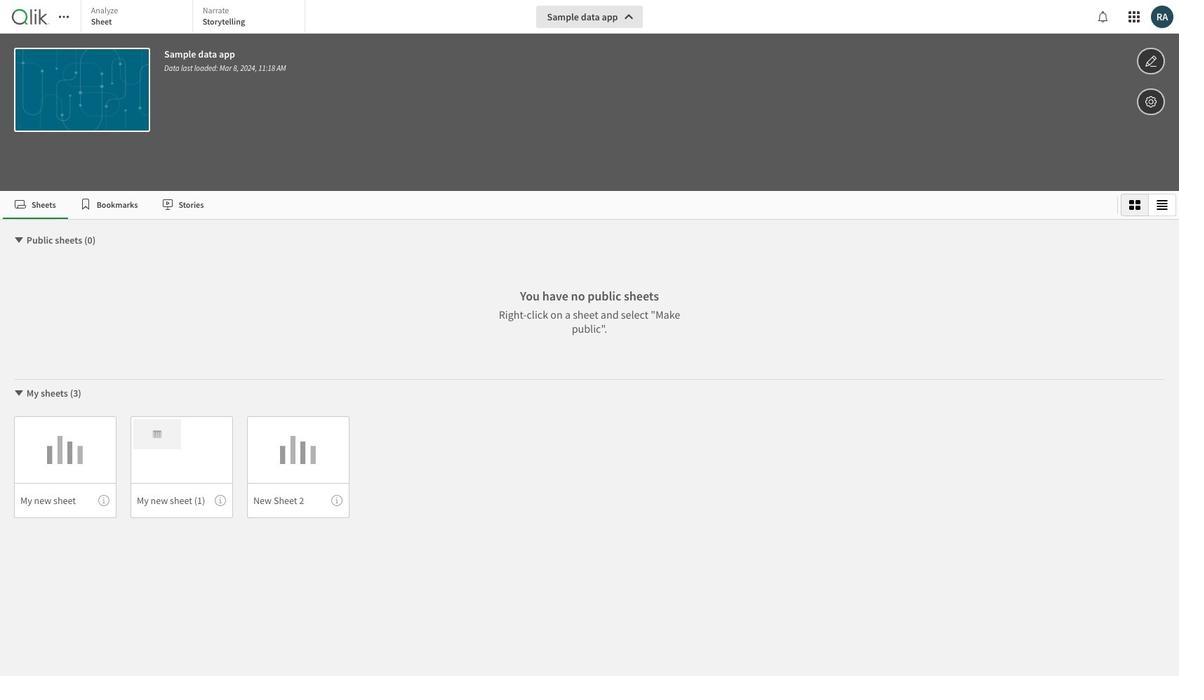 Task type: describe. For each thing, give the bounding box(es) containing it.
0 vertical spatial tab list
[[81, 0, 309, 35]]

edit image
[[1145, 53, 1158, 70]]

collapse image
[[13, 234, 25, 246]]

new sheet 2 sheet is selected. press the spacebar or enter key to open new sheet 2 sheet. use the right and left arrow keys to navigate. element
[[247, 416, 350, 518]]

app options image
[[1145, 93, 1158, 110]]

my new sheet (1) sheet is selected. press the spacebar or enter key to open my new sheet (1) sheet. use the right and left arrow keys to navigate. element
[[131, 416, 233, 518]]

menu item for "new sheet 2 sheet is selected. press the spacebar or enter key to open new sheet 2 sheet. use the right and left arrow keys to navigate." element
[[247, 483, 350, 518]]

menu item for my new sheet (1) sheet is selected. press the spacebar or enter key to open my new sheet (1) sheet. use the right and left arrow keys to navigate. element
[[131, 483, 233, 518]]



Task type: vqa. For each thing, say whether or not it's contained in the screenshot.
menu item related to My new sheet sheet is selected. Press the Spacebar or Enter key to open My new sheet sheet. Use the right and left arrow keys to navigate. ELEMENT on the left bottom of page
yes



Task type: locate. For each thing, give the bounding box(es) containing it.
1 menu item from the left
[[14, 483, 117, 518]]

2 menu item from the left
[[131, 483, 233, 518]]

list view image
[[1157, 199, 1168, 211]]

0 horizontal spatial menu item
[[14, 483, 117, 518]]

1 horizontal spatial menu item
[[131, 483, 233, 518]]

1 tooltip from the left
[[98, 495, 110, 506]]

1 vertical spatial tab list
[[3, 191, 1112, 219]]

3 menu item from the left
[[247, 483, 350, 518]]

2 tooltip from the left
[[215, 495, 226, 506]]

my new sheet sheet is selected. press the spacebar or enter key to open my new sheet sheet. use the right and left arrow keys to navigate. element
[[14, 416, 117, 518]]

tooltip inside my new sheet sheet is selected. press the spacebar or enter key to open my new sheet sheet. use the right and left arrow keys to navigate. element
[[98, 495, 110, 506]]

collapse image
[[13, 388, 25, 399]]

tooltip for menu item associated with "new sheet 2 sheet is selected. press the spacebar or enter key to open new sheet 2 sheet. use the right and left arrow keys to navigate." element
[[331, 495, 343, 506]]

2 horizontal spatial menu item
[[247, 483, 350, 518]]

tooltip inside my new sheet (1) sheet is selected. press the spacebar or enter key to open my new sheet (1) sheet. use the right and left arrow keys to navigate. element
[[215, 495, 226, 506]]

tooltip for my new sheet sheet is selected. press the spacebar or enter key to open my new sheet sheet. use the right and left arrow keys to navigate. element's menu item
[[98, 495, 110, 506]]

group
[[1121, 194, 1177, 216]]

toolbar
[[0, 0, 1179, 191]]

3 tooltip from the left
[[331, 495, 343, 506]]

2 horizontal spatial tooltip
[[331, 495, 343, 506]]

1 horizontal spatial tooltip
[[215, 495, 226, 506]]

tab list
[[81, 0, 309, 35], [3, 191, 1112, 219]]

tooltip inside "new sheet 2 sheet is selected. press the spacebar or enter key to open new sheet 2 sheet. use the right and left arrow keys to navigate." element
[[331, 495, 343, 506]]

menu item
[[14, 483, 117, 518], [131, 483, 233, 518], [247, 483, 350, 518]]

0 horizontal spatial tooltip
[[98, 495, 110, 506]]

menu item for my new sheet sheet is selected. press the spacebar or enter key to open my new sheet sheet. use the right and left arrow keys to navigate. element
[[14, 483, 117, 518]]

tooltip for my new sheet (1) sheet is selected. press the spacebar or enter key to open my new sheet (1) sheet. use the right and left arrow keys to navigate. element's menu item
[[215, 495, 226, 506]]

application
[[0, 0, 1179, 676]]

tooltip
[[98, 495, 110, 506], [215, 495, 226, 506], [331, 495, 343, 506]]

grid view image
[[1130, 199, 1141, 211]]



